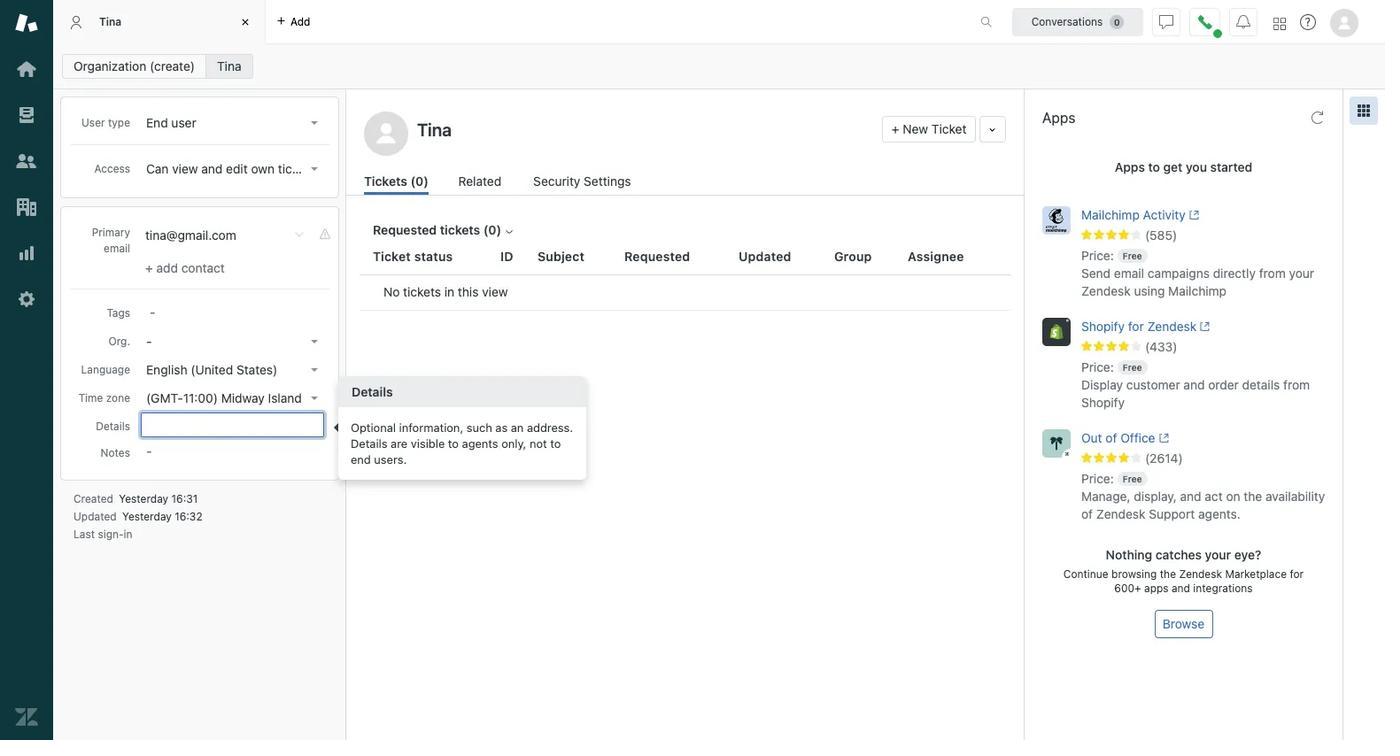 Task type: describe. For each thing, give the bounding box(es) containing it.
eye?
[[1235, 547, 1262, 562]]

grid containing ticket status
[[346, 239, 1024, 741]]

view inside button
[[172, 161, 198, 176]]

no tickets in this view
[[384, 284, 508, 299]]

(gmt-11:00) midway island button
[[141, 386, 325, 411]]

admin image
[[15, 288, 38, 311]]

user type
[[82, 116, 130, 129]]

4 stars. 433 reviews. element
[[1082, 339, 1332, 355]]

from inside price: free display customer and order details from shopify
[[1284, 377, 1310, 392]]

customer
[[1127, 377, 1180, 392]]

for inside nothing catches your eye? continue browsing the zendesk marketplace for 600+ apps and integrations
[[1290, 568, 1304, 581]]

requested for requested
[[624, 249, 690, 264]]

mailchimp inside mailchimp activity link
[[1082, 207, 1140, 222]]

end
[[146, 115, 168, 130]]

end
[[351, 452, 371, 466]]

(585)
[[1145, 228, 1177, 243]]

language
[[81, 363, 130, 376]]

tina link
[[206, 54, 253, 79]]

apps
[[1144, 582, 1169, 595]]

mailchimp inside price: free send email campaigns directly from your zendesk using mailchimp
[[1169, 283, 1227, 298]]

security settings link
[[533, 172, 636, 195]]

ticket inside grid
[[373, 249, 411, 264]]

1 vertical spatial yesterday
[[122, 510, 172, 523]]

(create)
[[150, 58, 195, 74]]

and inside 'price: free manage, display, and act on the availability of zendesk support agents.'
[[1180, 489, 1202, 504]]

free for display,
[[1123, 474, 1142, 484]]

primary
[[92, 226, 130, 239]]

catches
[[1156, 547, 1202, 562]]

- button
[[141, 330, 325, 354]]

price: free manage, display, and act on the availability of zendesk support agents.
[[1082, 471, 1325, 522]]

edit
[[226, 161, 248, 176]]

tina@gmail.com
[[145, 228, 236, 243]]

out of office
[[1082, 430, 1156, 446]]

can view and edit own tickets only button
[[141, 157, 343, 182]]

(opens in a new tab) image for out of office
[[1156, 433, 1169, 444]]

not
[[530, 436, 547, 450]]

english
[[146, 362, 187, 377]]

your inside price: free send email campaigns directly from your zendesk using mailchimp
[[1289, 266, 1315, 281]]

organization (create)
[[74, 58, 195, 74]]

only,
[[502, 436, 526, 450]]

visible
[[411, 436, 445, 450]]

continue
[[1064, 568, 1109, 581]]

mailchimp activity image
[[1043, 206, 1071, 235]]

4 stars. 585 reviews. element
[[1082, 228, 1332, 244]]

this
[[458, 284, 479, 299]]

get
[[1164, 159, 1183, 174]]

- field
[[143, 302, 325, 322]]

tina inside secondary element
[[217, 58, 241, 74]]

assignee
[[908, 249, 964, 264]]

campaigns
[[1148, 266, 1210, 281]]

requested for requested tickets (0)
[[373, 222, 437, 237]]

updated inside grid
[[739, 249, 792, 264]]

users.
[[374, 452, 407, 466]]

16:31
[[171, 492, 198, 506]]

notifications image
[[1237, 15, 1251, 29]]

and inside the can view and edit own tickets only button
[[201, 161, 223, 176]]

started
[[1211, 159, 1253, 174]]

apps for apps
[[1043, 110, 1076, 126]]

out of office image
[[1043, 430, 1071, 458]]

activity
[[1143, 207, 1186, 222]]

email inside primary email
[[104, 242, 130, 255]]

price: free display customer and order details from shopify
[[1082, 360, 1310, 410]]

new
[[903, 121, 928, 136]]

email inside price: free send email campaigns directly from your zendesk using mailchimp
[[1114, 266, 1144, 281]]

as
[[495, 420, 508, 434]]

add button
[[266, 0, 321, 43]]

created
[[74, 492, 113, 506]]

updated inside created yesterday 16:31 updated yesterday 16:32 last sign-in
[[74, 510, 117, 523]]

free for customer
[[1123, 362, 1142, 373]]

price: for manage,
[[1082, 471, 1114, 486]]

browsing
[[1112, 568, 1157, 581]]

zendesk inside price: free send email campaigns directly from your zendesk using mailchimp
[[1082, 283, 1131, 298]]

time
[[79, 392, 103, 405]]

(united
[[191, 362, 233, 377]]

1 vertical spatial details
[[96, 420, 130, 433]]

button displays agent's chat status as invisible. image
[[1159, 15, 1174, 29]]

you
[[1186, 159, 1207, 174]]

information,
[[399, 420, 463, 434]]

4 stars. 2614 reviews. element
[[1082, 451, 1332, 467]]

out
[[1082, 430, 1102, 446]]

reporting image
[[15, 242, 38, 265]]

browse
[[1163, 616, 1205, 632]]

english (united states)
[[146, 362, 278, 377]]

access
[[94, 162, 130, 175]]

the inside 'price: free manage, display, and act on the availability of zendesk support agents.'
[[1244, 489, 1262, 504]]

of inside 'price: free manage, display, and act on the availability of zendesk support agents.'
[[1082, 507, 1093, 522]]

(gmt-11:00) midway island
[[146, 391, 302, 406]]

zendesk image
[[15, 706, 38, 729]]

2 horizontal spatial to
[[1148, 159, 1160, 174]]

(2614)
[[1145, 451, 1183, 466]]

display
[[1082, 377, 1123, 392]]

end user button
[[141, 111, 325, 136]]

ticket status
[[373, 249, 453, 264]]

600+
[[1115, 582, 1141, 595]]

price: for send
[[1082, 248, 1114, 263]]

nothing catches your eye? continue browsing the zendesk marketplace for 600+ apps and integrations
[[1064, 547, 1304, 595]]

(0) inside tickets (0) link
[[411, 174, 429, 189]]

1 shopify from the top
[[1082, 319, 1125, 334]]

address.
[[527, 420, 573, 434]]

primary email
[[92, 226, 130, 255]]

+ new ticket button
[[882, 116, 976, 143]]

close image
[[237, 13, 254, 31]]

11:00)
[[183, 391, 218, 406]]

english (united states) button
[[141, 358, 325, 383]]

related
[[458, 174, 502, 189]]

island
[[268, 391, 302, 406]]

secondary element
[[53, 49, 1385, 84]]

arrow down image
[[311, 397, 318, 400]]

directly
[[1213, 266, 1256, 281]]

sign-
[[98, 528, 124, 541]]

shopify for zendesk
[[1082, 319, 1197, 334]]

+ for + new ticket
[[892, 121, 900, 136]]



Task type: vqa. For each thing, say whether or not it's contained in the screenshot.
CAN VIEW AND EDIT OWN TICKETS ONLY
yes



Task type: locate. For each thing, give the bounding box(es) containing it.
(opens in a new tab) image inside out of office link
[[1156, 433, 1169, 444]]

your left the eye?
[[1205, 547, 1231, 562]]

1 horizontal spatial the
[[1244, 489, 1262, 504]]

ticket up no
[[373, 249, 411, 264]]

display,
[[1134, 489, 1177, 504]]

(opens in a new tab) image up 4 stars. 585 reviews. element
[[1186, 210, 1199, 221]]

from inside price: free send email campaigns directly from your zendesk using mailchimp
[[1259, 266, 1286, 281]]

organization
[[74, 58, 146, 74]]

of right out
[[1106, 430, 1117, 446]]

0 horizontal spatial of
[[1082, 507, 1093, 522]]

1 vertical spatial apps
[[1115, 159, 1145, 174]]

0 horizontal spatial updated
[[74, 510, 117, 523]]

are
[[391, 436, 408, 450]]

can view and edit own tickets only
[[146, 161, 343, 176]]

(opens in a new tab) image for mailchimp activity
[[1186, 210, 1199, 221]]

optional
[[351, 420, 396, 434]]

(opens in a new tab) image
[[1186, 210, 1199, 221], [1156, 433, 1169, 444]]

add right close image
[[291, 15, 310, 28]]

0 horizontal spatial for
[[1128, 319, 1144, 334]]

zendesk
[[1082, 283, 1131, 298], [1148, 319, 1197, 334], [1096, 507, 1146, 522], [1179, 568, 1222, 581]]

0 horizontal spatial the
[[1160, 568, 1176, 581]]

settings
[[584, 174, 631, 189]]

org.
[[108, 335, 130, 348]]

0 horizontal spatial +
[[145, 260, 153, 275]]

0 vertical spatial your
[[1289, 266, 1315, 281]]

1 vertical spatial tickets
[[440, 222, 480, 237]]

free for email
[[1123, 251, 1142, 261]]

apps for apps to get you started
[[1115, 159, 1145, 174]]

of
[[1106, 430, 1117, 446], [1082, 507, 1093, 522]]

apps image
[[1357, 104, 1371, 118]]

0 vertical spatial from
[[1259, 266, 1286, 281]]

0 vertical spatial email
[[104, 242, 130, 255]]

add inside add 'popup button'
[[291, 15, 310, 28]]

(opens in a new tab) image up (2614) on the bottom right
[[1156, 433, 1169, 444]]

optional information, such as an address. details are visible to agents only, not to end users.
[[351, 420, 573, 466]]

tina down close image
[[217, 58, 241, 74]]

customers image
[[15, 150, 38, 173]]

no
[[384, 284, 400, 299]]

tickets inside grid
[[403, 284, 441, 299]]

0 vertical spatial tickets
[[278, 161, 316, 176]]

nothing
[[1106, 547, 1153, 562]]

availability
[[1266, 489, 1325, 504]]

in inside grid
[[444, 284, 455, 299]]

2 shopify from the top
[[1082, 395, 1125, 410]]

ticket inside button
[[932, 121, 967, 136]]

1 vertical spatial free
[[1123, 362, 1142, 373]]

1 horizontal spatial to
[[550, 436, 561, 450]]

ticket right new
[[932, 121, 967, 136]]

arrow down image inside english (united states) button
[[311, 368, 318, 372]]

details up notes
[[96, 420, 130, 433]]

and left act
[[1180, 489, 1202, 504]]

0 vertical spatial apps
[[1043, 110, 1076, 126]]

and left order
[[1184, 377, 1205, 392]]

0 vertical spatial details
[[352, 384, 393, 399]]

mailchimp left activity
[[1082, 207, 1140, 222]]

1 horizontal spatial of
[[1106, 430, 1117, 446]]

shopify for zendesk image
[[1043, 318, 1071, 346]]

arrow down image inside end user button
[[311, 121, 318, 125]]

in
[[444, 284, 455, 299], [124, 528, 133, 541]]

requested tickets (0)
[[373, 222, 502, 237]]

0 vertical spatial view
[[172, 161, 198, 176]]

2 price: from the top
[[1082, 360, 1114, 375]]

1 vertical spatial from
[[1284, 377, 1310, 392]]

2 vertical spatial price:
[[1082, 471, 1114, 486]]

views image
[[15, 104, 38, 127]]

arrow down image for (united
[[311, 368, 318, 372]]

tickets up status on the left top of the page
[[440, 222, 480, 237]]

3 price: from the top
[[1082, 471, 1114, 486]]

1 horizontal spatial (0)
[[483, 222, 502, 237]]

group
[[834, 249, 872, 264]]

tickets inside button
[[278, 161, 316, 176]]

1 vertical spatial requested
[[624, 249, 690, 264]]

1 vertical spatial the
[[1160, 568, 1176, 581]]

price: up the manage, at right
[[1082, 471, 1114, 486]]

updated left group
[[739, 249, 792, 264]]

to left get
[[1148, 159, 1160, 174]]

1 vertical spatial updated
[[74, 510, 117, 523]]

mailchimp activity link
[[1082, 206, 1300, 228]]

tickets for requested tickets (0)
[[440, 222, 480, 237]]

1 horizontal spatial +
[[892, 121, 900, 136]]

send
[[1082, 266, 1111, 281]]

and right apps
[[1172, 582, 1190, 595]]

out of office link
[[1082, 430, 1300, 451]]

mailchimp
[[1082, 207, 1140, 222], [1169, 283, 1227, 298]]

zendesk down the manage, at right
[[1096, 507, 1146, 522]]

from right directly
[[1259, 266, 1286, 281]]

the
[[1244, 489, 1262, 504], [1160, 568, 1176, 581]]

0 horizontal spatial mailchimp
[[1082, 207, 1140, 222]]

1 horizontal spatial apps
[[1115, 159, 1145, 174]]

0 horizontal spatial to
[[448, 436, 459, 450]]

shopify
[[1082, 319, 1125, 334], [1082, 395, 1125, 410]]

2 vertical spatial free
[[1123, 474, 1142, 484]]

0 vertical spatial requested
[[373, 222, 437, 237]]

0 vertical spatial ticket
[[932, 121, 967, 136]]

shopify right shopify for zendesk icon
[[1082, 319, 1125, 334]]

view inside grid
[[482, 284, 508, 299]]

zendesk down send
[[1082, 283, 1131, 298]]

free up using
[[1123, 251, 1142, 261]]

conversations
[[1032, 15, 1103, 28]]

0 horizontal spatial requested
[[373, 222, 437, 237]]

get started image
[[15, 58, 38, 81]]

status
[[414, 249, 453, 264]]

1 vertical spatial for
[[1290, 568, 1304, 581]]

from right details
[[1284, 377, 1310, 392]]

zendesk inside nothing catches your eye? continue browsing the zendesk marketplace for 600+ apps and integrations
[[1179, 568, 1222, 581]]

-
[[146, 334, 152, 349]]

price: inside price: free display customer and order details from shopify
[[1082, 360, 1114, 375]]

1 arrow down image from the top
[[311, 121, 318, 125]]

last
[[74, 528, 95, 541]]

1 vertical spatial shopify
[[1082, 395, 1125, 410]]

2 vertical spatial tickets
[[403, 284, 441, 299]]

0 vertical spatial of
[[1106, 430, 1117, 446]]

grid
[[346, 239, 1024, 741]]

0 vertical spatial shopify
[[1082, 319, 1125, 334]]

your
[[1289, 266, 1315, 281], [1205, 547, 1231, 562]]

(0) up id
[[483, 222, 502, 237]]

details down optional
[[351, 436, 388, 450]]

1 vertical spatial tina
[[217, 58, 241, 74]]

0 horizontal spatial tina
[[99, 15, 122, 28]]

organizations image
[[15, 196, 38, 219]]

shopify for zendesk link
[[1082, 318, 1300, 339]]

type
[[108, 116, 130, 129]]

such
[[467, 420, 492, 434]]

(0) right tickets
[[411, 174, 429, 189]]

tickets right own
[[278, 161, 316, 176]]

3 free from the top
[[1123, 474, 1142, 484]]

the right "on"
[[1244, 489, 1262, 504]]

1 horizontal spatial mailchimp
[[1169, 283, 1227, 298]]

2 vertical spatial details
[[351, 436, 388, 450]]

3 arrow down image from the top
[[311, 340, 318, 344]]

security
[[533, 174, 581, 189]]

tickets (0)
[[364, 174, 429, 189]]

1 vertical spatial email
[[1114, 266, 1144, 281]]

0 vertical spatial (opens in a new tab) image
[[1186, 210, 1199, 221]]

price: up the display
[[1082, 360, 1114, 375]]

zendesk up (433)
[[1148, 319, 1197, 334]]

for down using
[[1128, 319, 1144, 334]]

agents.
[[1199, 507, 1241, 522]]

midway
[[221, 391, 265, 406]]

to
[[1148, 159, 1160, 174], [448, 436, 459, 450], [550, 436, 561, 450]]

view right this
[[482, 284, 508, 299]]

email up using
[[1114, 266, 1144, 281]]

zendesk inside 'price: free manage, display, and act on the availability of zendesk support agents.'
[[1096, 507, 1146, 522]]

0 vertical spatial mailchimp
[[1082, 207, 1140, 222]]

arrow down image inside - button
[[311, 340, 318, 344]]

notes
[[101, 446, 130, 460]]

in left this
[[444, 284, 455, 299]]

price: inside 'price: free manage, display, and act on the availability of zendesk support agents.'
[[1082, 471, 1114, 486]]

and inside price: free display customer and order details from shopify
[[1184, 377, 1205, 392]]

yesterday up sign-
[[122, 510, 172, 523]]

end user
[[146, 115, 196, 130]]

email down primary
[[104, 242, 130, 255]]

0 vertical spatial add
[[291, 15, 310, 28]]

tina tab
[[53, 0, 266, 44]]

tabs tab list
[[53, 0, 962, 44]]

zendesk products image
[[1274, 17, 1286, 30]]

the up apps
[[1160, 568, 1176, 581]]

+ for + add contact
[[145, 260, 153, 275]]

2 free from the top
[[1123, 362, 1142, 373]]

2 arrow down image from the top
[[311, 167, 318, 171]]

1 horizontal spatial ticket
[[932, 121, 967, 136]]

1 horizontal spatial add
[[291, 15, 310, 28]]

1 horizontal spatial your
[[1289, 266, 1315, 281]]

(opens in a new tab) image inside mailchimp activity link
[[1186, 210, 1199, 221]]

for
[[1128, 319, 1144, 334], [1290, 568, 1304, 581]]

0 vertical spatial updated
[[739, 249, 792, 264]]

0 vertical spatial +
[[892, 121, 900, 136]]

0 vertical spatial in
[[444, 284, 455, 299]]

arrow down image for view
[[311, 167, 318, 171]]

add left contact
[[156, 260, 178, 275]]

yesterday left "16:31"
[[119, 492, 168, 506]]

0 vertical spatial tina
[[99, 15, 122, 28]]

and left edit
[[201, 161, 223, 176]]

details
[[1242, 377, 1280, 392]]

1 vertical spatial your
[[1205, 547, 1231, 562]]

id
[[500, 249, 514, 264]]

arrow down image inside the can view and edit own tickets only button
[[311, 167, 318, 171]]

conversations button
[[1012, 8, 1144, 36]]

in inside created yesterday 16:31 updated yesterday 16:32 last sign-in
[[124, 528, 133, 541]]

0 horizontal spatial (opens in a new tab) image
[[1156, 433, 1169, 444]]

1 horizontal spatial in
[[444, 284, 455, 299]]

+ inside the + new ticket button
[[892, 121, 900, 136]]

0 horizontal spatial add
[[156, 260, 178, 275]]

tina inside tab
[[99, 15, 122, 28]]

free up customer on the bottom right of page
[[1123, 362, 1142, 373]]

1 vertical spatial (0)
[[483, 222, 502, 237]]

tina up organization on the top of page
[[99, 15, 122, 28]]

+ add contact
[[145, 260, 225, 275]]

view right can
[[172, 161, 198, 176]]

1 vertical spatial in
[[124, 528, 133, 541]]

and inside nothing catches your eye? continue browsing the zendesk marketplace for 600+ apps and integrations
[[1172, 582, 1190, 595]]

updated
[[739, 249, 792, 264], [74, 510, 117, 523]]

0 vertical spatial for
[[1128, 319, 1144, 334]]

agents
[[462, 436, 498, 450]]

1 vertical spatial (opens in a new tab) image
[[1156, 433, 1169, 444]]

user
[[171, 115, 196, 130]]

mailchimp down campaigns
[[1169, 283, 1227, 298]]

user
[[82, 116, 105, 129]]

the inside nothing catches your eye? continue browsing the zendesk marketplace for 600+ apps and integrations
[[1160, 568, 1176, 581]]

get help image
[[1300, 14, 1316, 30]]

price: up send
[[1082, 248, 1114, 263]]

1 horizontal spatial updated
[[739, 249, 792, 264]]

details up optional
[[352, 384, 393, 399]]

price: free send email campaigns directly from your zendesk using mailchimp
[[1082, 248, 1315, 298]]

arrow down image
[[311, 121, 318, 125], [311, 167, 318, 171], [311, 340, 318, 344], [311, 368, 318, 372]]

1 vertical spatial ticket
[[373, 249, 411, 264]]

0 horizontal spatial ticket
[[373, 249, 411, 264]]

arrow down image for user
[[311, 121, 318, 125]]

free up 'display,'
[[1123, 474, 1142, 484]]

tickets (0) link
[[364, 172, 429, 195]]

1 vertical spatial of
[[1082, 507, 1093, 522]]

tickets right no
[[403, 284, 441, 299]]

0 horizontal spatial in
[[124, 528, 133, 541]]

0 horizontal spatial (0)
[[411, 174, 429, 189]]

0 vertical spatial free
[[1123, 251, 1142, 261]]

related link
[[458, 172, 504, 195]]

0 vertical spatial the
[[1244, 489, 1262, 504]]

free inside 'price: free manage, display, and act on the availability of zendesk support agents.'
[[1123, 474, 1142, 484]]

security settings
[[533, 174, 631, 189]]

tags
[[107, 306, 130, 320]]

1 vertical spatial +
[[145, 260, 153, 275]]

details inside optional information, such as an address. details are visible to agents only, not to end users.
[[351, 436, 388, 450]]

4 arrow down image from the top
[[311, 368, 318, 372]]

1 vertical spatial add
[[156, 260, 178, 275]]

+ left new
[[892, 121, 900, 136]]

office
[[1121, 430, 1156, 446]]

1 horizontal spatial (opens in a new tab) image
[[1186, 210, 1199, 221]]

updated down created
[[74, 510, 117, 523]]

+ new ticket
[[892, 121, 967, 136]]

your inside nothing catches your eye? continue browsing the zendesk marketplace for 600+ apps and integrations
[[1205, 547, 1231, 562]]

tickets for no tickets in this view
[[403, 284, 441, 299]]

free inside price: free send email campaigns directly from your zendesk using mailchimp
[[1123, 251, 1142, 261]]

of down the manage, at right
[[1082, 507, 1093, 522]]

1 free from the top
[[1123, 251, 1142, 261]]

price: for display
[[1082, 360, 1114, 375]]

price: inside price: free send email campaigns directly from your zendesk using mailchimp
[[1082, 248, 1114, 263]]

1 vertical spatial price:
[[1082, 360, 1114, 375]]

1 horizontal spatial view
[[482, 284, 508, 299]]

to down address.
[[550, 436, 561, 450]]

only
[[319, 161, 343, 176]]

in right last
[[124, 528, 133, 541]]

1 horizontal spatial email
[[1114, 266, 1144, 281]]

0 horizontal spatial view
[[172, 161, 198, 176]]

on
[[1226, 489, 1241, 504]]

for right marketplace
[[1290, 568, 1304, 581]]

1 price: from the top
[[1082, 248, 1114, 263]]

None text field
[[412, 116, 875, 143]]

shopify down the display
[[1082, 395, 1125, 410]]

0 vertical spatial (0)
[[411, 174, 429, 189]]

+
[[892, 121, 900, 136], [145, 260, 153, 275]]

using
[[1134, 283, 1165, 298]]

free
[[1123, 251, 1142, 261], [1123, 362, 1142, 373], [1123, 474, 1142, 484]]

support
[[1149, 507, 1195, 522]]

marketplace
[[1225, 568, 1287, 581]]

details
[[352, 384, 393, 399], [96, 420, 130, 433], [351, 436, 388, 450]]

0 horizontal spatial email
[[104, 242, 130, 255]]

(gmt-
[[146, 391, 183, 406]]

main element
[[0, 0, 53, 741]]

zendesk up the integrations
[[1179, 568, 1222, 581]]

requested inside grid
[[624, 249, 690, 264]]

manage,
[[1082, 489, 1131, 504]]

and
[[201, 161, 223, 176], [1184, 377, 1205, 392], [1180, 489, 1202, 504], [1172, 582, 1190, 595]]

1 vertical spatial view
[[482, 284, 508, 299]]

+ down tina@gmail.com
[[145, 260, 153, 275]]

(opens in a new tab) image
[[1197, 322, 1211, 332]]

from
[[1259, 266, 1286, 281], [1284, 377, 1310, 392]]

1 horizontal spatial requested
[[624, 249, 690, 264]]

your right directly
[[1289, 266, 1315, 281]]

0 horizontal spatial apps
[[1043, 110, 1076, 126]]

shopify inside price: free display customer and order details from shopify
[[1082, 395, 1125, 410]]

subject
[[538, 249, 585, 264]]

free inside price: free display customer and order details from shopify
[[1123, 362, 1142, 373]]

zendesk support image
[[15, 12, 38, 35]]

order
[[1208, 377, 1239, 392]]

0 vertical spatial price:
[[1082, 248, 1114, 263]]

an
[[511, 420, 524, 434]]

0 vertical spatial yesterday
[[119, 492, 168, 506]]

1 vertical spatial mailchimp
[[1169, 283, 1227, 298]]

to right visible
[[448, 436, 459, 450]]

0 horizontal spatial your
[[1205, 547, 1231, 562]]

view
[[172, 161, 198, 176], [482, 284, 508, 299]]

1 horizontal spatial for
[[1290, 568, 1304, 581]]

can
[[146, 161, 169, 176]]

1 horizontal spatial tina
[[217, 58, 241, 74]]



